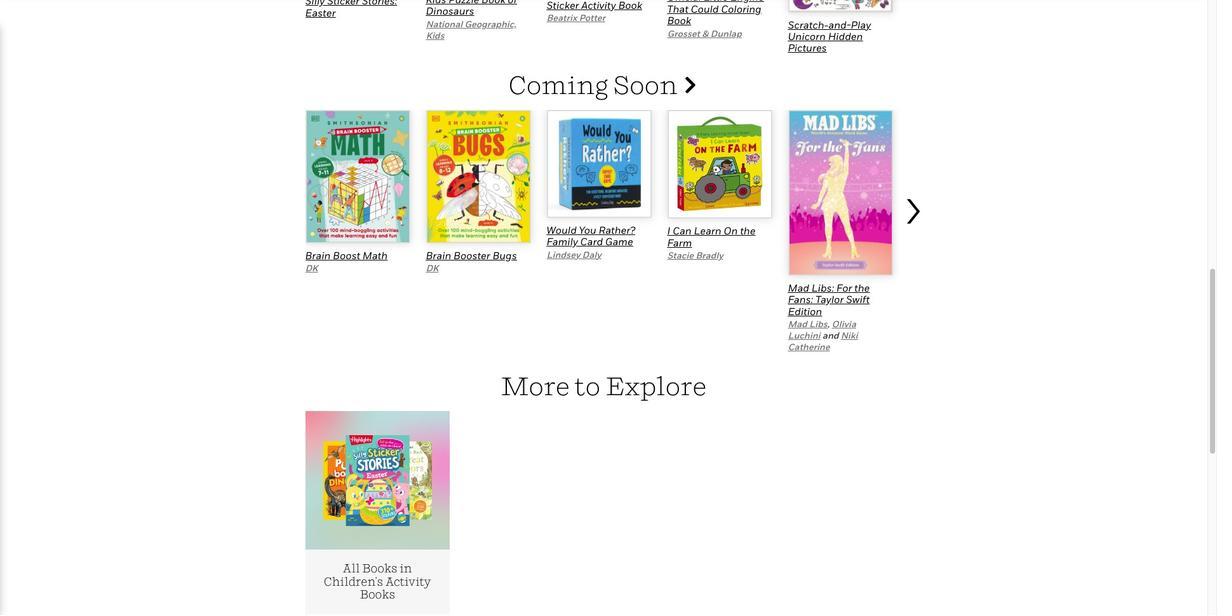Task type: vqa. For each thing, say whether or not it's contained in the screenshot.


Task type: locate. For each thing, give the bounding box(es) containing it.
game
[[606, 235, 633, 248]]

more to explore
[[501, 370, 707, 401]]

1 mad from the top
[[788, 281, 810, 294]]

coming soon link
[[509, 69, 696, 100]]

for
[[837, 281, 853, 294]]

the right for
[[855, 281, 870, 294]]

grosset & dunlap
[[668, 28, 742, 38]]

national geographic, kids link
[[426, 18, 516, 41]]

math
[[363, 249, 388, 262]]

mad libs: for the fans: taylor swift edition image
[[788, 110, 893, 276]]

2 brain from the left
[[426, 249, 452, 262]]

mad up luchini
[[788, 318, 808, 329]]

niki catherine link
[[788, 330, 858, 352]]

beatrix potter
[[547, 12, 606, 23]]

silly
[[305, 0, 325, 7]]

1 dk from the left
[[305, 263, 318, 273]]

fans:
[[788, 293, 814, 306]]

taylor
[[816, 293, 844, 306]]

more
[[501, 370, 570, 401]]

play
[[851, 18, 871, 31]]

soon
[[614, 69, 678, 100]]

dk inside brain boost math dk
[[305, 263, 318, 273]]

coming soon
[[509, 69, 683, 100]]

dk link down brain booster bugs link
[[426, 263, 439, 273]]

dk link for brain booster bugs
[[426, 263, 439, 273]]

swift
[[847, 293, 870, 306]]

card
[[581, 235, 603, 248]]

0 vertical spatial the
[[740, 225, 756, 237]]

geographic,
[[465, 18, 516, 29]]

lindsey
[[547, 249, 580, 260]]

brain inside brain boost math dk
[[305, 249, 331, 262]]

dk down brain boost math link
[[305, 263, 318, 273]]

brain
[[305, 249, 331, 262], [426, 249, 452, 262]]

catherine
[[788, 341, 830, 352]]

you
[[579, 224, 597, 236]]

2 dk link from the left
[[426, 263, 439, 273]]

0 horizontal spatial the
[[740, 225, 756, 237]]

1 horizontal spatial dk link
[[426, 263, 439, 273]]

brain left the 'boost'
[[305, 249, 331, 262]]

kids
[[426, 30, 445, 41]]

mad inside the mad libs: for the fans: taylor swift edition
[[788, 281, 810, 294]]

dk for brain booster bugs
[[426, 263, 439, 273]]

mad
[[788, 281, 810, 294], [788, 318, 808, 329]]

stories:
[[362, 0, 397, 7]]

1 horizontal spatial dk
[[426, 263, 439, 273]]

1 horizontal spatial the
[[855, 281, 870, 294]]

1 horizontal spatial brain
[[426, 249, 452, 262]]

mad for mad libs ,
[[788, 318, 808, 329]]

2 dk from the left
[[426, 263, 439, 273]]

1 vertical spatial the
[[855, 281, 870, 294]]

0 horizontal spatial dk
[[305, 263, 318, 273]]

mad up edition
[[788, 281, 810, 294]]

1 vertical spatial books
[[360, 588, 395, 601]]

brain inside brain booster bugs dk
[[426, 249, 452, 262]]

mad libs ,
[[788, 318, 832, 329]]

dk link
[[305, 263, 318, 273], [426, 263, 439, 273]]

dk down brain booster bugs link
[[426, 263, 439, 273]]

the right on on the top right of the page
[[740, 225, 756, 237]]

activity
[[386, 575, 431, 588]]

stacie
[[668, 250, 694, 261]]

2 mad from the top
[[788, 318, 808, 329]]

brain booster bugs image
[[426, 110, 531, 243]]

brain left the booster
[[426, 249, 452, 262]]

children's activity books image
[[323, 436, 432, 526]]

i can learn on the farm link
[[668, 225, 756, 249]]

farm
[[668, 236, 692, 249]]

pictures
[[788, 42, 827, 54]]

0 horizontal spatial brain
[[305, 249, 331, 262]]

1 vertical spatial mad
[[788, 318, 808, 329]]

dk link down brain boost math link
[[305, 263, 318, 273]]

learn
[[694, 225, 722, 237]]

easter
[[305, 6, 336, 19]]

&
[[702, 28, 709, 38]]

0 horizontal spatial dk link
[[305, 263, 318, 273]]

stacie bradly link
[[668, 250, 724, 261]]

coming
[[509, 69, 609, 100]]

dk
[[305, 263, 318, 273], [426, 263, 439, 273]]

1 brain from the left
[[305, 249, 331, 262]]

dk inside brain booster bugs dk
[[426, 263, 439, 273]]

the
[[740, 225, 756, 237], [855, 281, 870, 294]]

0 vertical spatial mad
[[788, 281, 810, 294]]

in
[[400, 562, 412, 575]]

rather?
[[599, 224, 636, 236]]

beatrix
[[547, 12, 577, 23]]

books
[[362, 562, 398, 575], [360, 588, 395, 601]]

brain boost math dk
[[305, 249, 388, 273]]

scratch-and-play unicorn hidden pictures
[[788, 18, 871, 54]]

to
[[575, 370, 601, 401]]

mad libs link
[[788, 318, 828, 329]]

beatrix potter link
[[547, 12, 606, 23]]

1 dk link from the left
[[305, 263, 318, 273]]



Task type: describe. For each thing, give the bounding box(es) containing it.
scratch-and-play unicorn hidden pictures image
[[788, 0, 893, 13]]

booster
[[454, 249, 491, 262]]

scratch-and-play unicorn hidden pictures link
[[788, 18, 871, 54]]

on
[[724, 225, 738, 237]]

› link
[[903, 169, 928, 353]]

dk link for brain boost math
[[305, 263, 318, 273]]

the inside the mad libs: for the fans: taylor swift edition
[[855, 281, 870, 294]]

mad libs: for the fans: taylor swift edition link
[[788, 281, 870, 317]]

luchini
[[788, 330, 821, 341]]

i can learn on the farm stacie bradly
[[668, 225, 756, 261]]

mad for mad libs: for the fans: taylor swift edition
[[788, 281, 810, 294]]

bradly
[[696, 250, 724, 261]]

and-
[[829, 18, 851, 31]]

unicorn
[[788, 30, 826, 43]]

›
[[903, 174, 924, 235]]

i can learn on the farm image
[[668, 110, 773, 219]]

can
[[673, 225, 692, 237]]

would you rather? family card game link
[[547, 224, 636, 248]]

niki catherine
[[788, 330, 858, 352]]

dk for brain boost math
[[305, 263, 318, 273]]

dunlap
[[711, 28, 742, 38]]

national
[[426, 18, 463, 29]]

scratch-
[[788, 18, 829, 31]]

0 vertical spatial books
[[362, 562, 398, 575]]

libs:
[[812, 281, 835, 294]]

brain for brain booster bugs
[[426, 249, 452, 262]]

sticker
[[327, 0, 360, 7]]

hidden
[[829, 30, 863, 43]]

olivia
[[832, 318, 857, 329]]

the inside i can learn on the farm stacie bradly
[[740, 225, 756, 237]]

brain boost math image
[[305, 110, 410, 243]]

,
[[828, 318, 830, 329]]

all
[[343, 562, 360, 575]]

boost
[[333, 249, 360, 262]]

would you rather? family card game image
[[547, 110, 652, 218]]

would
[[547, 224, 577, 236]]

and
[[821, 330, 841, 341]]

brain booster bugs dk
[[426, 249, 517, 273]]

brain boost math link
[[305, 249, 388, 262]]

olivia luchini link
[[788, 318, 857, 341]]

children's
[[324, 575, 383, 588]]

would you rather? family card game lindsey daly
[[547, 224, 636, 260]]

edition
[[788, 305, 822, 317]]

mad libs: for the fans: taylor swift edition
[[788, 281, 870, 317]]

potter
[[579, 12, 606, 23]]

brain for brain boost math
[[305, 249, 331, 262]]

silly sticker stories: easter
[[305, 0, 397, 19]]

explore
[[606, 370, 707, 401]]

all books in children's activity books link
[[305, 411, 450, 614]]

grosset & dunlap link
[[668, 28, 742, 38]]

olivia luchini
[[788, 318, 857, 341]]

grosset
[[668, 28, 700, 38]]

niki
[[841, 330, 858, 341]]

brain booster bugs link
[[426, 249, 517, 262]]

silly sticker stories: easter link
[[305, 0, 397, 19]]

bugs
[[493, 249, 517, 262]]

lindsey daly link
[[547, 249, 602, 260]]

national geographic, kids
[[426, 18, 516, 41]]

i
[[668, 225, 671, 237]]

libs
[[810, 318, 828, 329]]

daly
[[583, 249, 602, 260]]

family
[[547, 235, 578, 248]]

all books in children's activity books
[[324, 562, 431, 601]]



